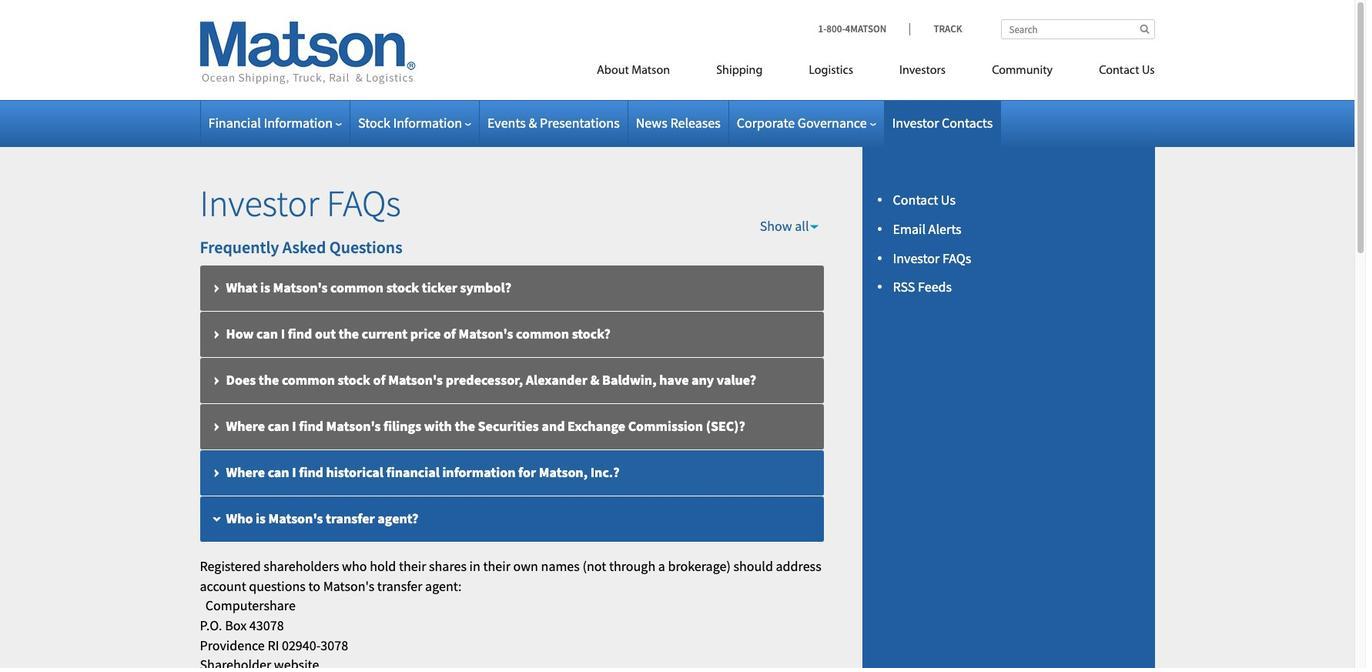 Task type: locate. For each thing, give the bounding box(es) containing it.
investor faqs up feeds
[[893, 249, 971, 267]]

of down current
[[373, 371, 386, 389]]

can
[[257, 325, 278, 343], [268, 417, 289, 435], [268, 464, 289, 481]]

2 vertical spatial investor
[[893, 249, 940, 267]]

can for historical
[[268, 464, 289, 481]]

1 horizontal spatial information
[[393, 114, 462, 132]]

matson's down how can i find out the current price of matson's common stock?
[[388, 371, 443, 389]]

matson's inside "tab"
[[268, 510, 323, 528]]

value?
[[717, 371, 756, 389]]

1 horizontal spatial faqs
[[943, 249, 971, 267]]

transfer down hold
[[377, 577, 422, 595]]

1 vertical spatial contact us
[[893, 191, 956, 209]]

where up who
[[226, 464, 265, 481]]

how
[[226, 325, 254, 343]]

news releases
[[636, 114, 721, 132]]

0 horizontal spatial stock
[[338, 371, 370, 389]]

presentations
[[540, 114, 620, 132]]

news releases link
[[636, 114, 721, 132]]

ri
[[268, 637, 279, 655]]

contact us link
[[1076, 57, 1155, 89], [893, 191, 956, 209]]

faqs down alerts
[[943, 249, 971, 267]]

the right with
[[455, 417, 475, 435]]

0 vertical spatial can
[[257, 325, 278, 343]]

does the common stock of matson's predecessor, alexander & baldwin, have any value?
[[226, 371, 756, 389]]

0 vertical spatial find
[[288, 325, 312, 343]]

can inside where can i find matson's filings with the securities and exchange commission (sec)? tab
[[268, 417, 289, 435]]

financial
[[386, 464, 440, 481]]

0 vertical spatial common
[[330, 279, 384, 296]]

1 horizontal spatial contact us
[[1099, 65, 1155, 77]]

events & presentations link
[[488, 114, 620, 132]]

what is matson's common stock ticker symbol? tab
[[200, 266, 824, 312]]

0 vertical spatial contact us
[[1099, 65, 1155, 77]]

& left baldwin,
[[590, 371, 600, 389]]

2 vertical spatial i
[[292, 464, 296, 481]]

1 information from the left
[[264, 114, 333, 132]]

1 vertical spatial where
[[226, 464, 265, 481]]

1 vertical spatial can
[[268, 417, 289, 435]]

2 vertical spatial the
[[455, 417, 475, 435]]

2 their from the left
[[483, 558, 511, 575]]

and
[[542, 417, 565, 435]]

investor up rss feeds
[[893, 249, 940, 267]]

have
[[659, 371, 689, 389]]

shares
[[429, 558, 467, 575]]

stock down current
[[338, 371, 370, 389]]

registered shareholders who hold their shares in their own names (not through a brokerage) should address account questions to matson's transfer agent: computershare p.o. box 43078 providence ri 02940-3078
[[200, 558, 822, 655]]

community
[[992, 65, 1053, 77]]

matson,
[[539, 464, 588, 481]]

does
[[226, 371, 256, 389]]

contact us link down search icon
[[1076, 57, 1155, 89]]

is inside tab
[[260, 279, 270, 296]]

who is matson's transfer agent? tab panel
[[200, 557, 824, 669]]

us up alerts
[[941, 191, 956, 209]]

contact us link up email alerts
[[893, 191, 956, 209]]

who is matson's transfer agent?
[[226, 510, 418, 528]]

the right out
[[339, 325, 359, 343]]

matson's inside registered shareholders who hold their shares in their own names (not through a brokerage) should address account questions to matson's transfer agent: computershare p.o. box 43078 providence ri 02940-3078
[[323, 577, 375, 595]]

02940-
[[282, 637, 321, 655]]

& right 'events'
[[529, 114, 537, 132]]

investor faqs
[[200, 180, 401, 226], [893, 249, 971, 267]]

investor contacts
[[892, 114, 993, 132]]

0 horizontal spatial the
[[259, 371, 279, 389]]

(sec)?
[[706, 417, 745, 435]]

ticker
[[422, 279, 457, 296]]

0 vertical spatial contact
[[1099, 65, 1140, 77]]

1 horizontal spatial contact us link
[[1076, 57, 1155, 89]]

1 vertical spatial &
[[590, 371, 600, 389]]

how can i find out the current price of matson's common stock?
[[226, 325, 611, 343]]

contact inside contact us link
[[1099, 65, 1140, 77]]

is inside "tab"
[[256, 510, 266, 528]]

their right hold
[[399, 558, 426, 575]]

1 vertical spatial investor
[[200, 180, 319, 226]]

1 vertical spatial us
[[941, 191, 956, 209]]

0 vertical spatial contact us link
[[1076, 57, 1155, 89]]

in
[[469, 558, 480, 575]]

rss feeds link
[[893, 278, 952, 296]]

contact us up email alerts
[[893, 191, 956, 209]]

0 vertical spatial investor faqs
[[200, 180, 401, 226]]

stock left ticker
[[386, 279, 419, 296]]

2 vertical spatial can
[[268, 464, 289, 481]]

corporate
[[737, 114, 795, 132]]

contact down search search box
[[1099, 65, 1140, 77]]

1 vertical spatial i
[[292, 417, 296, 435]]

their
[[399, 558, 426, 575], [483, 558, 511, 575]]

who is matson's transfer agent? tab
[[200, 497, 824, 543]]

common down questions
[[330, 279, 384, 296]]

investor for investor faqs link
[[893, 249, 940, 267]]

can inside the where can i find historical financial information for matson, inc.? tab
[[268, 464, 289, 481]]

matson's down asked
[[273, 279, 328, 296]]

transfer
[[326, 510, 375, 528], [377, 577, 422, 595]]

is
[[260, 279, 270, 296], [256, 510, 266, 528]]

2 where from the top
[[226, 464, 265, 481]]

the right the does
[[259, 371, 279, 389]]

investor
[[892, 114, 939, 132], [200, 180, 319, 226], [893, 249, 940, 267]]

information right stock
[[393, 114, 462, 132]]

should
[[734, 558, 773, 575]]

matson
[[632, 65, 670, 77]]

us down search icon
[[1142, 65, 1155, 77]]

1 where from the top
[[226, 417, 265, 435]]

where for where can i find historical financial information for matson, inc.?
[[226, 464, 265, 481]]

Search search field
[[1001, 19, 1155, 39]]

0 vertical spatial transfer
[[326, 510, 375, 528]]

how can i find out the current price of matson's common stock? tab
[[200, 312, 824, 358]]

investors
[[900, 65, 946, 77]]

information
[[264, 114, 333, 132], [393, 114, 462, 132]]

1 vertical spatial find
[[299, 417, 323, 435]]

can inside how can i find out the current price of matson's common stock? tab
[[257, 325, 278, 343]]

1 horizontal spatial the
[[339, 325, 359, 343]]

0 vertical spatial i
[[281, 325, 285, 343]]

0 horizontal spatial information
[[264, 114, 333, 132]]

who
[[342, 558, 367, 575]]

investor down investors 'link'
[[892, 114, 939, 132]]

contact us
[[1099, 65, 1155, 77], [893, 191, 956, 209]]

for
[[518, 464, 536, 481]]

where down the does
[[226, 417, 265, 435]]

1 vertical spatial is
[[256, 510, 266, 528]]

matson's up shareholders
[[268, 510, 323, 528]]

common
[[330, 279, 384, 296], [516, 325, 569, 343], [282, 371, 335, 389]]

information for financial information
[[264, 114, 333, 132]]

transfer inside registered shareholders who hold their shares in their own names (not through a brokerage) should address account questions to matson's transfer agent: computershare p.o. box 43078 providence ri 02940-3078
[[377, 577, 422, 595]]

investor faqs up asked
[[200, 180, 401, 226]]

agent:
[[425, 577, 462, 595]]

us inside top menu navigation
[[1142, 65, 1155, 77]]

us
[[1142, 65, 1155, 77], [941, 191, 956, 209]]

1 their from the left
[[399, 558, 426, 575]]

stock
[[386, 279, 419, 296], [338, 371, 370, 389]]

i for out
[[281, 325, 285, 343]]

price
[[410, 325, 441, 343]]

0 horizontal spatial their
[[399, 558, 426, 575]]

find for historical
[[299, 464, 323, 481]]

0 vertical spatial of
[[444, 325, 456, 343]]

information right financial
[[264, 114, 333, 132]]

corporate governance
[[737, 114, 867, 132]]

stock?
[[572, 325, 611, 343]]

is right "what"
[[260, 279, 270, 296]]

1 horizontal spatial transfer
[[377, 577, 422, 595]]

0 horizontal spatial faqs
[[327, 180, 401, 226]]

is right who
[[256, 510, 266, 528]]

all
[[795, 217, 809, 235]]

0 vertical spatial investor
[[892, 114, 939, 132]]

common down out
[[282, 371, 335, 389]]

& inside tab
[[590, 371, 600, 389]]

is for what
[[260, 279, 270, 296]]

0 horizontal spatial contact
[[893, 191, 938, 209]]

matson's down who
[[323, 577, 375, 595]]

0 vertical spatial is
[[260, 279, 270, 296]]

of
[[444, 325, 456, 343], [373, 371, 386, 389]]

0 horizontal spatial of
[[373, 371, 386, 389]]

2 information from the left
[[393, 114, 462, 132]]

hold
[[370, 558, 396, 575]]

inc.?
[[591, 464, 620, 481]]

1 horizontal spatial contact
[[1099, 65, 1140, 77]]

1 vertical spatial contact us link
[[893, 191, 956, 209]]

1 vertical spatial contact
[[893, 191, 938, 209]]

1 horizontal spatial their
[[483, 558, 511, 575]]

common up alexander
[[516, 325, 569, 343]]

transfer down historical
[[326, 510, 375, 528]]

contact us inside top menu navigation
[[1099, 65, 1155, 77]]

historical
[[326, 464, 384, 481]]

1 horizontal spatial &
[[590, 371, 600, 389]]

contact us down search icon
[[1099, 65, 1155, 77]]

their right in
[[483, 558, 511, 575]]

0 vertical spatial where
[[226, 417, 265, 435]]

None search field
[[1001, 19, 1155, 39]]

investor up frequently
[[200, 180, 319, 226]]

stock inside tab
[[338, 371, 370, 389]]

of right price
[[444, 325, 456, 343]]

1 horizontal spatial of
[[444, 325, 456, 343]]

matson's up historical
[[326, 417, 381, 435]]

investor for investor contacts link
[[892, 114, 939, 132]]

track
[[934, 22, 962, 35]]

0 vertical spatial us
[[1142, 65, 1155, 77]]

1 vertical spatial stock
[[338, 371, 370, 389]]

2 vertical spatial find
[[299, 464, 323, 481]]

faqs
[[327, 180, 401, 226], [943, 249, 971, 267]]

1 horizontal spatial us
[[1142, 65, 1155, 77]]

1 vertical spatial the
[[259, 371, 279, 389]]

1 vertical spatial investor faqs
[[893, 249, 971, 267]]

1 horizontal spatial stock
[[386, 279, 419, 296]]

1 vertical spatial common
[[516, 325, 569, 343]]

i for matson's
[[292, 417, 296, 435]]

securities
[[478, 417, 539, 435]]

can for out
[[257, 325, 278, 343]]

questions
[[330, 237, 403, 258]]

contact up email
[[893, 191, 938, 209]]

faqs up questions
[[327, 180, 401, 226]]

1 vertical spatial transfer
[[377, 577, 422, 595]]

the
[[339, 325, 359, 343], [259, 371, 279, 389], [455, 417, 475, 435]]

0 vertical spatial &
[[529, 114, 537, 132]]

0 vertical spatial stock
[[386, 279, 419, 296]]

0 horizontal spatial transfer
[[326, 510, 375, 528]]

current
[[362, 325, 408, 343]]



Task type: vqa. For each thing, say whether or not it's contained in the screenshot.
"Any" in Matson's transfer agent offers a dividend reinvestment program to registered shareholders who hold their shares in their own names (not through a brokerage).  Registered shareholders should contact Matson's transfer agent: Computershare P.O. Box 43078 Providence RI 02940-3078 Shareholder website www.computershare.com/investor Shareholder online inquiries https://www-us.computershare.com/investor/Contact Dial Toll Free In the U.S. (800) 454-0477 International (201) 680-6578  Beneficial shareholders who have their shares held by their brokers in the name of the brokerage house or "street name" should address any administrative matters with their brokers.
no



Task type: describe. For each thing, give the bounding box(es) containing it.
filings
[[384, 417, 421, 435]]

email alerts
[[893, 220, 962, 238]]

investor contacts link
[[892, 114, 993, 132]]

providence
[[200, 637, 265, 655]]

0 horizontal spatial us
[[941, 191, 956, 209]]

can for matson's
[[268, 417, 289, 435]]

symbol?
[[460, 279, 511, 296]]

events
[[488, 114, 526, 132]]

transfer inside "tab"
[[326, 510, 375, 528]]

what is matson's common stock ticker symbol?
[[226, 279, 511, 296]]

matson image
[[200, 22, 416, 85]]

find for matson's
[[299, 417, 323, 435]]

1-
[[818, 22, 827, 35]]

baldwin,
[[602, 371, 657, 389]]

predecessor,
[[446, 371, 523, 389]]

address
[[776, 558, 822, 575]]

1 vertical spatial of
[[373, 371, 386, 389]]

does the common stock of matson's predecessor, alexander & baldwin, have any value? tab
[[200, 358, 824, 404]]

what
[[226, 279, 258, 296]]

questions
[[249, 577, 306, 595]]

own
[[513, 558, 538, 575]]

show all link
[[200, 215, 824, 238]]

financial
[[208, 114, 261, 132]]

names
[[541, 558, 580, 575]]

800-
[[827, 22, 845, 35]]

logistics link
[[786, 57, 877, 89]]

box
[[225, 617, 247, 635]]

4matson
[[845, 22, 887, 35]]

2 horizontal spatial the
[[455, 417, 475, 435]]

shipping
[[716, 65, 763, 77]]

0 horizontal spatial contact us link
[[893, 191, 956, 209]]

news
[[636, 114, 668, 132]]

3078
[[321, 637, 348, 655]]

investor faqs link
[[893, 249, 971, 267]]

financial information
[[208, 114, 333, 132]]

investors link
[[877, 57, 969, 89]]

community link
[[969, 57, 1076, 89]]

frequently
[[200, 237, 279, 258]]

computershare
[[205, 597, 296, 615]]

feeds
[[918, 278, 952, 296]]

information for stock information
[[393, 114, 462, 132]]

0 horizontal spatial investor faqs
[[200, 180, 401, 226]]

corporate governance link
[[737, 114, 876, 132]]

where for where can i find matson's filings with the securities and exchange commission (sec)?
[[226, 417, 265, 435]]

out
[[315, 325, 336, 343]]

any
[[692, 371, 714, 389]]

matson's down symbol?
[[459, 325, 513, 343]]

shareholders
[[264, 558, 339, 575]]

1 horizontal spatial investor faqs
[[893, 249, 971, 267]]

43078
[[249, 617, 284, 635]]

email alerts link
[[893, 220, 962, 238]]

information
[[442, 464, 516, 481]]

shipping link
[[693, 57, 786, 89]]

account
[[200, 577, 246, 595]]

where can i find historical financial information for matson, inc.?
[[226, 464, 620, 481]]

(not
[[583, 558, 606, 575]]

1 vertical spatial faqs
[[943, 249, 971, 267]]

p.o.
[[200, 617, 222, 635]]

email
[[893, 220, 926, 238]]

2 vertical spatial common
[[282, 371, 335, 389]]

top menu navigation
[[528, 57, 1155, 89]]

track link
[[910, 22, 962, 35]]

show
[[760, 217, 792, 235]]

is for who
[[256, 510, 266, 528]]

where can i find historical financial information for matson, inc.? tab
[[200, 451, 824, 497]]

show all frequently asked questions
[[200, 217, 809, 258]]

with
[[424, 417, 452, 435]]

0 vertical spatial the
[[339, 325, 359, 343]]

stock
[[358, 114, 390, 132]]

where can i find matson's filings with the securities and exchange commission (sec)?
[[226, 417, 745, 435]]

contacts
[[942, 114, 993, 132]]

i for historical
[[292, 464, 296, 481]]

about matson
[[597, 65, 670, 77]]

alexander
[[526, 371, 588, 389]]

0 horizontal spatial contact us
[[893, 191, 956, 209]]

governance
[[798, 114, 867, 132]]

find for out
[[288, 325, 312, 343]]

search image
[[1140, 24, 1150, 34]]

stock inside tab
[[386, 279, 419, 296]]

0 horizontal spatial &
[[529, 114, 537, 132]]

about
[[597, 65, 629, 77]]

events & presentations
[[488, 114, 620, 132]]

stock information link
[[358, 114, 471, 132]]

about matson link
[[574, 57, 693, 89]]

agent?
[[378, 510, 418, 528]]

0 vertical spatial faqs
[[327, 180, 401, 226]]

brokerage)
[[668, 558, 731, 575]]

asked
[[282, 237, 326, 258]]

stock information
[[358, 114, 462, 132]]

matson's inside tab
[[273, 279, 328, 296]]

financial information link
[[208, 114, 342, 132]]

commission
[[628, 417, 703, 435]]

registered
[[200, 558, 261, 575]]

logistics
[[809, 65, 853, 77]]

who
[[226, 510, 253, 528]]

common inside tab
[[330, 279, 384, 296]]

a
[[658, 558, 665, 575]]

where can i find matson's filings with the securities and exchange commission (sec)? tab
[[200, 404, 824, 451]]

to
[[308, 577, 320, 595]]

rss
[[893, 278, 915, 296]]



